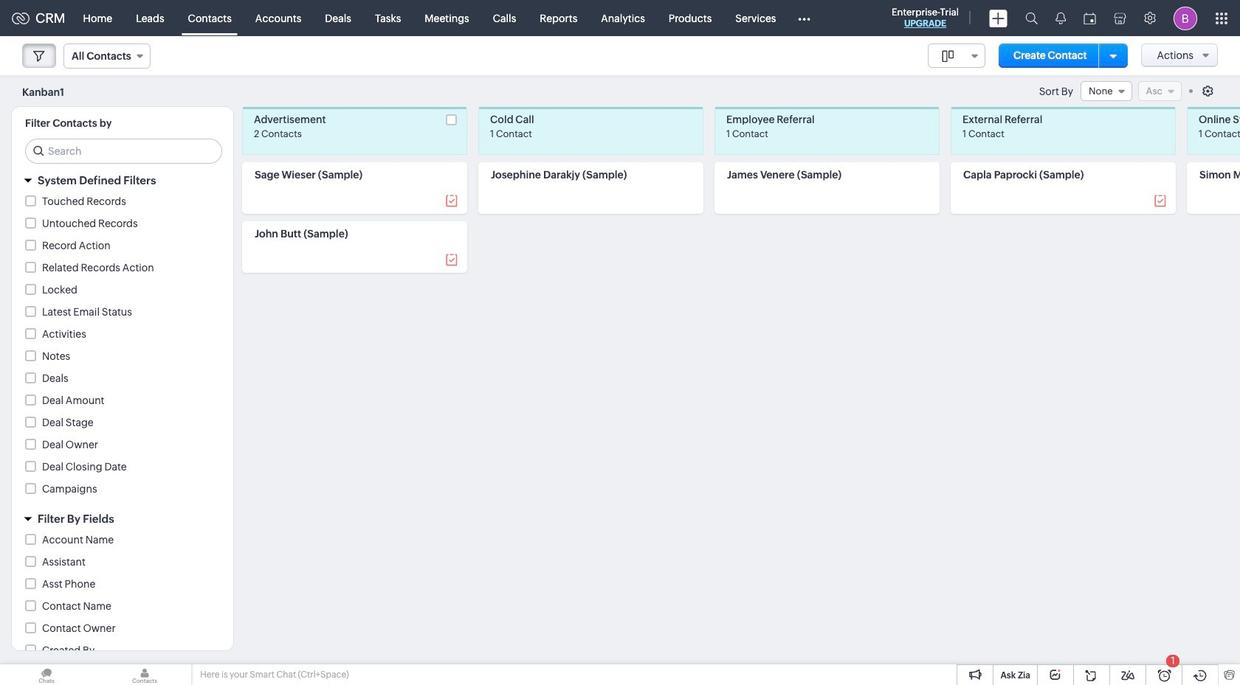 Task type: describe. For each thing, give the bounding box(es) containing it.
Search text field
[[26, 140, 222, 163]]

Other Modules field
[[788, 6, 820, 30]]

profile image
[[1174, 6, 1198, 30]]

contacts image
[[98, 665, 191, 686]]

calendar image
[[1084, 12, 1096, 24]]

search element
[[1017, 0, 1047, 36]]

create menu image
[[989, 9, 1008, 27]]

signals element
[[1047, 0, 1075, 36]]

chats image
[[0, 665, 93, 686]]

size image
[[942, 49, 954, 63]]

search image
[[1026, 12, 1038, 24]]

signals image
[[1056, 12, 1066, 24]]



Task type: vqa. For each thing, say whether or not it's contained in the screenshot.
first Line from the top of the page
no



Task type: locate. For each thing, give the bounding box(es) containing it.
logo image
[[12, 12, 30, 24]]

profile element
[[1165, 0, 1206, 36]]

None field
[[63, 44, 150, 69], [928, 44, 986, 68], [1081, 81, 1132, 101], [63, 44, 150, 69], [1081, 81, 1132, 101]]

create menu element
[[981, 0, 1017, 36]]

none field size
[[928, 44, 986, 68]]



